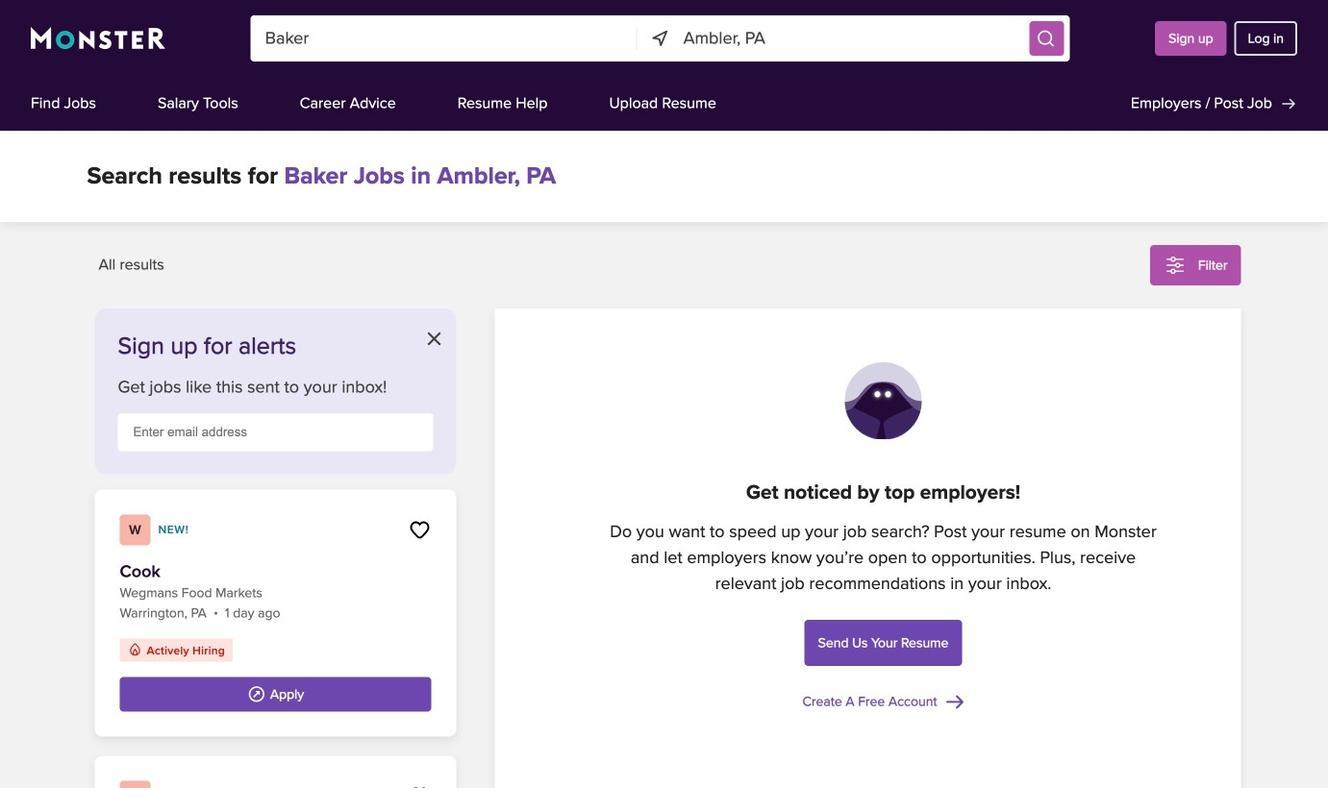 Task type: describe. For each thing, give the bounding box(es) containing it.
close image
[[428, 332, 441, 346]]

save this job image inside cook at wegmans food markets element
[[408, 519, 431, 542]]

enable reverse geolocation image
[[650, 28, 671, 49]]

monster image
[[31, 27, 166, 50]]

Enter location or "remote" search field
[[684, 15, 1024, 62]]

search image
[[1037, 29, 1056, 48]]



Task type: locate. For each thing, give the bounding box(es) containing it.
email address email field
[[118, 414, 433, 452]]

0 vertical spatial save this job image
[[408, 519, 431, 542]]

filter image
[[1164, 254, 1187, 277], [1164, 254, 1187, 277]]

2 save this job image from the top
[[408, 785, 431, 789]]

Search jobs, keywords, companies search field
[[251, 15, 637, 62]]

cook at wegmans food markets element
[[95, 490, 456, 737]]

1 save this job image from the top
[[408, 519, 431, 542]]

save this job image
[[408, 519, 431, 542], [408, 785, 431, 789]]

1 vertical spatial save this job image
[[408, 785, 431, 789]]



Task type: vqa. For each thing, say whether or not it's contained in the screenshot.
progress bar
no



